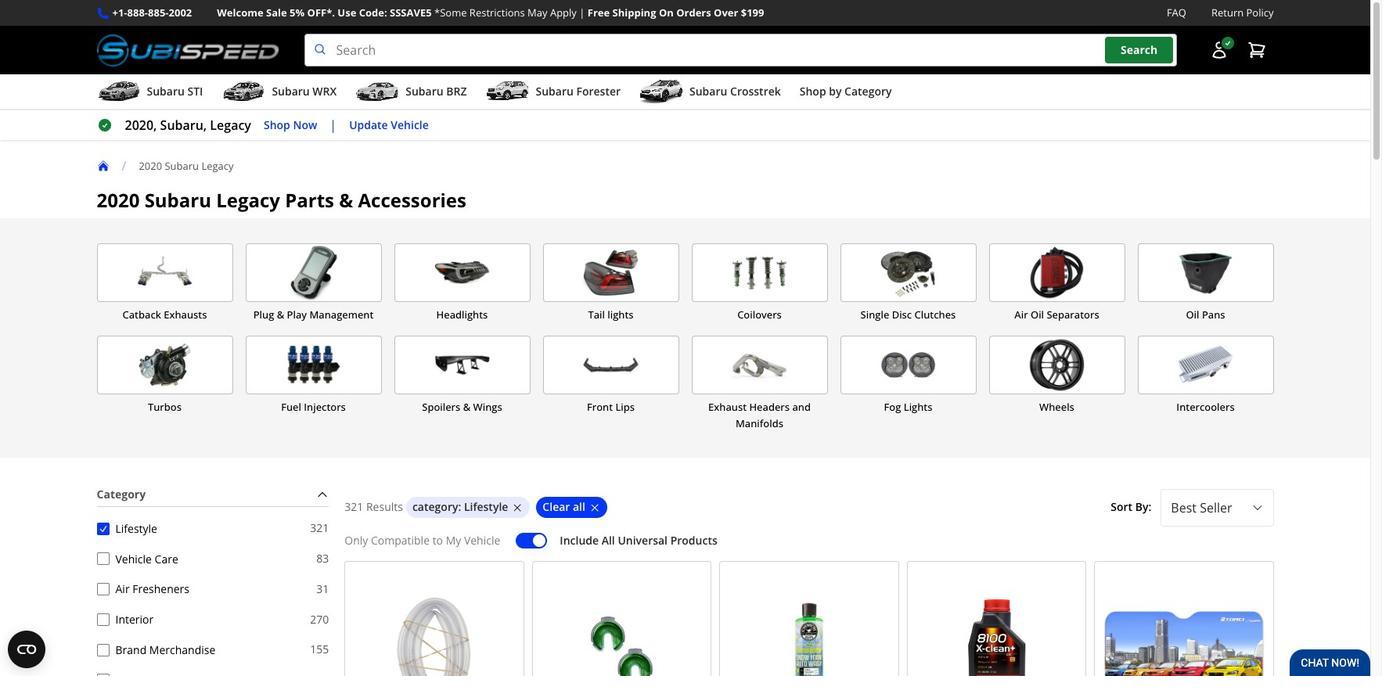 Task type: vqa. For each thing, say whether or not it's contained in the screenshot.
2022 at the right
no



Task type: describe. For each thing, give the bounding box(es) containing it.
spoilers & wings
[[422, 400, 502, 414]]

category button
[[97, 483, 329, 507]]

update
[[349, 117, 388, 132]]

return policy
[[1212, 5, 1274, 20]]

+1-
[[112, 5, 127, 20]]

fresheners
[[132, 582, 189, 597]]

legacy for 2020 subaru legacy
[[202, 159, 234, 173]]

vehicle care
[[115, 552, 178, 566]]

1 vertical spatial |
[[330, 117, 337, 134]]

*some
[[434, 5, 467, 20]]

clear all
[[543, 500, 585, 515]]

on
[[659, 5, 674, 20]]

pans
[[1202, 308, 1226, 322]]

2 oil from the left
[[1186, 308, 1200, 322]]

all
[[602, 533, 615, 548]]

coilovers
[[738, 308, 782, 322]]

welcome sale 5% off*. use code: sssave5
[[217, 5, 432, 20]]

321 results
[[345, 500, 403, 515]]

open widget image
[[8, 631, 45, 669]]

0 horizontal spatial lifestyle
[[115, 521, 157, 536]]

subaru sti
[[147, 84, 203, 99]]

single disc clutches image
[[841, 244, 976, 301]]

spoilers & wings image
[[395, 337, 530, 394]]

subaru for 2020 subaru legacy parts & accessories
[[145, 187, 211, 213]]

subaru sti button
[[97, 78, 203, 109]]

catback exhausts image
[[97, 244, 232, 301]]

clear
[[543, 500, 570, 515]]

headlights button
[[394, 244, 530, 323]]

motul 8100 x-clean 5w30 full synthetic motor oil (1.05 quarts) - universal image
[[914, 568, 1080, 676]]

spoilers
[[422, 400, 461, 414]]

0 vertical spatial &
[[339, 187, 353, 213]]

results
[[366, 500, 403, 515]]

2020 subaru legacy
[[139, 159, 234, 173]]

subaru brz button
[[356, 78, 467, 109]]

Interior button
[[97, 614, 109, 626]]

plug & play management button
[[245, 244, 382, 323]]

front lips image
[[544, 337, 678, 394]]

search input field
[[304, 34, 1177, 67]]

to
[[433, 533, 443, 548]]

/
[[122, 157, 126, 175]]

Vehicle Care button
[[97, 553, 109, 565]]

sale
[[266, 5, 287, 20]]

0 horizontal spatial vehicle
[[115, 552, 152, 566]]

fuel injectors
[[281, 400, 346, 414]]

intercoolers
[[1177, 400, 1235, 414]]

321 for 321
[[310, 521, 329, 536]]

single
[[861, 308, 890, 322]]

+1-888-885-2002
[[112, 5, 192, 20]]

shop for shop now
[[264, 117, 290, 132]]

faq
[[1167, 5, 1187, 20]]

fumoto 3/8in id x 3ft vinyl hose - universal image
[[352, 568, 517, 676]]

search button
[[1105, 37, 1174, 63]]

category for category : lifestyle
[[412, 500, 458, 515]]

code:
[[359, 5, 387, 20]]

Lifestyle button
[[97, 523, 109, 535]]

fuel injectors button
[[245, 336, 382, 433]]

turbos
[[148, 400, 182, 414]]

fuel injectors image
[[246, 337, 381, 394]]

fog lights
[[884, 400, 933, 414]]

air oil separators button
[[989, 244, 1125, 323]]

1 vertical spatial vehicle
[[464, 533, 500, 548]]

wrx
[[313, 84, 337, 99]]

subaru wrx button
[[222, 78, 337, 109]]

policy
[[1247, 5, 1274, 20]]

wings
[[473, 400, 502, 414]]

a subaru sti thumbnail image image
[[97, 80, 141, 103]]

air for air fresheners
[[115, 582, 130, 597]]

fog
[[884, 400, 901, 414]]

subaru for subaru crosstrek
[[690, 84, 728, 99]]

disc
[[892, 308, 912, 322]]

exhaust headers and manifolds image
[[692, 337, 827, 394]]

subaru crosstrek button
[[640, 78, 781, 109]]

exhaust headers and manifolds
[[709, 400, 811, 431]]

category for category
[[97, 487, 146, 501]]

shop now
[[264, 117, 317, 132]]

31
[[316, 581, 329, 596]]

turbos button
[[97, 336, 233, 433]]

headlights
[[437, 308, 488, 322]]

vehicle inside button
[[391, 117, 429, 132]]

front
[[587, 400, 613, 414]]

0 vertical spatial |
[[579, 5, 585, 20]]

tail
[[588, 308, 605, 322]]

air oil separators image
[[990, 244, 1125, 301]]

tail lights image
[[544, 244, 678, 301]]

5%
[[290, 5, 305, 20]]

faq link
[[1167, 5, 1187, 21]]

83
[[316, 551, 329, 566]]

a subaru wrx thumbnail image image
[[222, 80, 266, 103]]

management
[[310, 308, 374, 322]]

$199
[[741, 5, 764, 20]]

888-
[[127, 5, 148, 20]]

category
[[845, 84, 892, 99]]

button image
[[1210, 41, 1229, 60]]

270
[[310, 612, 329, 627]]

sort by:
[[1111, 500, 1152, 515]]

subaru brz
[[406, 84, 467, 99]]

injectors
[[304, 400, 346, 414]]

intercoolers image
[[1139, 337, 1273, 394]]

885-
[[148, 5, 169, 20]]

chemical guys honeydew snow foam auto wash cleanser image
[[727, 568, 892, 676]]

plug & play management image
[[246, 244, 381, 301]]

subaru for subaru sti
[[147, 84, 185, 99]]

1 horizontal spatial lifestyle
[[464, 500, 508, 515]]

oil pans image
[[1139, 244, 1273, 301]]

subispeed logo image
[[97, 34, 279, 67]]

off*.
[[307, 5, 335, 20]]

manifolds
[[736, 417, 784, 431]]

headlights image
[[395, 244, 530, 301]]

free
[[588, 5, 610, 20]]

only compatible to my vehicle
[[345, 533, 500, 548]]

subaru wrx
[[272, 84, 337, 99]]

air oil separators
[[1015, 308, 1100, 322]]

restrictions
[[470, 5, 525, 20]]

front lips button
[[543, 336, 679, 433]]



Task type: locate. For each thing, give the bounding box(es) containing it.
2002
[[169, 5, 192, 20]]

subaru inside dropdown button
[[272, 84, 310, 99]]

0 horizontal spatial category
[[97, 487, 146, 501]]

plug & play management
[[253, 308, 374, 322]]

apply
[[550, 5, 577, 20]]

category inside dropdown button
[[97, 487, 146, 501]]

catback exhausts
[[123, 308, 207, 322]]

0 vertical spatial 321
[[345, 500, 363, 515]]

0 horizontal spatial oil
[[1031, 308, 1044, 322]]

brand
[[115, 643, 147, 657]]

:
[[458, 500, 461, 515]]

| right now on the top left
[[330, 117, 337, 134]]

oil
[[1031, 308, 1044, 322], [1186, 308, 1200, 322]]

update vehicle button
[[349, 116, 429, 134]]

1 vertical spatial 2020
[[97, 187, 140, 213]]

shop by category
[[800, 84, 892, 99]]

oil left pans
[[1186, 308, 1200, 322]]

wheels image
[[990, 337, 1125, 394]]

may
[[528, 5, 548, 20]]

1 vertical spatial shop
[[264, 117, 290, 132]]

0 horizontal spatial &
[[277, 308, 284, 322]]

0 horizontal spatial |
[[330, 117, 337, 134]]

shop inside 'dropdown button'
[[800, 84, 826, 99]]

2020 for 2020 subaru legacy parts & accessories
[[97, 187, 140, 213]]

and
[[793, 400, 811, 414]]

2 vertical spatial &
[[463, 400, 471, 414]]

now
[[293, 117, 317, 132]]

0 vertical spatial vehicle
[[391, 117, 429, 132]]

subaru down 2020 subaru legacy
[[145, 187, 211, 213]]

2020 for 2020 subaru legacy
[[139, 159, 162, 173]]

brand merchandise
[[115, 643, 216, 657]]

0 horizontal spatial air
[[115, 582, 130, 597]]

sort
[[1111, 500, 1133, 515]]

1 horizontal spatial shop
[[800, 84, 826, 99]]

2 subaru from the left
[[272, 84, 310, 99]]

subaru for 2020 subaru legacy
[[165, 159, 199, 173]]

care
[[155, 552, 178, 566]]

air
[[1015, 308, 1028, 322], [115, 582, 130, 597]]

wheels
[[1040, 400, 1075, 414]]

vehicle down subaru brz dropdown button
[[391, 117, 429, 132]]

2020
[[139, 159, 162, 173], [97, 187, 140, 213]]

a subaru forester thumbnail image image
[[486, 80, 530, 103]]

1 vertical spatial subaru
[[145, 187, 211, 213]]

321
[[345, 500, 363, 515], [310, 521, 329, 536]]

0 vertical spatial shop
[[800, 84, 826, 99]]

tomei sun shade wrx/sti minatomirai yokohama - universal image
[[1101, 568, 1267, 676]]

1 vertical spatial air
[[115, 582, 130, 597]]

vehicle right the my at the bottom
[[464, 533, 500, 548]]

2020 subaru legacy parts & accessories
[[97, 187, 467, 213]]

universal
[[618, 533, 668, 548]]

oil left 'separators'
[[1031, 308, 1044, 322]]

spoilers & wings button
[[394, 336, 530, 433]]

subaru crosstrek
[[690, 84, 781, 99]]

lights
[[608, 308, 634, 322]]

legacy for 2020 subaru legacy parts & accessories
[[216, 187, 280, 213]]

Brand Merchandise button
[[97, 644, 109, 656]]

air for air oil separators
[[1015, 308, 1028, 322]]

coilovers image
[[692, 244, 827, 301]]

shop for shop by category
[[800, 84, 826, 99]]

0 vertical spatial lifestyle
[[464, 500, 508, 515]]

shop left by
[[800, 84, 826, 99]]

| left free
[[579, 5, 585, 20]]

all
[[573, 500, 585, 515]]

shipping
[[613, 5, 656, 20]]

5 subaru from the left
[[690, 84, 728, 99]]

air inside air oil separators button
[[1015, 308, 1028, 322]]

shop left now on the top left
[[264, 117, 290, 132]]

my
[[446, 533, 461, 548]]

0 vertical spatial 2020
[[139, 159, 162, 173]]

321 up 83
[[310, 521, 329, 536]]

1 horizontal spatial vehicle
[[391, 117, 429, 132]]

intercoolers button
[[1138, 336, 1274, 433]]

lights
[[904, 400, 933, 414]]

2 horizontal spatial vehicle
[[464, 533, 500, 548]]

air left 'separators'
[[1015, 308, 1028, 322]]

& for plug & play management
[[277, 308, 284, 322]]

subaru inside dropdown button
[[147, 84, 185, 99]]

category : lifestyle
[[412, 500, 508, 515]]

0 vertical spatial subaru
[[165, 159, 199, 173]]

fuel
[[281, 400, 301, 414]]

subaru left sti
[[147, 84, 185, 99]]

1 subaru from the left
[[147, 84, 185, 99]]

home image
[[97, 160, 109, 172]]

2020 down /
[[97, 187, 140, 213]]

*some restrictions may apply | free shipping on orders over $199
[[434, 5, 764, 20]]

include
[[560, 533, 599, 548]]

lifestyle up vehicle care
[[115, 521, 157, 536]]

& for spoilers & wings
[[463, 400, 471, 414]]

select... image
[[1251, 502, 1264, 514]]

1 vertical spatial &
[[277, 308, 284, 322]]

subaru
[[165, 159, 199, 173], [145, 187, 211, 213]]

lifestyle right the :
[[464, 500, 508, 515]]

exhaust
[[709, 400, 747, 414]]

subaru left brz
[[406, 84, 444, 99]]

1 vertical spatial legacy
[[216, 187, 280, 213]]

products
[[671, 533, 718, 548]]

2 horizontal spatial &
[[463, 400, 471, 414]]

tail lights
[[588, 308, 634, 322]]

Exterior button
[[97, 674, 109, 676]]

lifestyle
[[464, 500, 508, 515], [115, 521, 157, 536]]

1 vertical spatial 321
[[310, 521, 329, 536]]

subaru for subaru brz
[[406, 84, 444, 99]]

subaru left forester
[[536, 84, 574, 99]]

forester
[[577, 84, 621, 99]]

1 horizontal spatial |
[[579, 5, 585, 20]]

air fresheners
[[115, 582, 189, 597]]

& left the play on the left top of page
[[277, 308, 284, 322]]

single disc clutches
[[861, 308, 956, 322]]

headers
[[749, 400, 790, 414]]

category up lifestyle button
[[97, 487, 146, 501]]

+1-888-885-2002 link
[[112, 5, 192, 21]]

orders
[[676, 5, 711, 20]]

subaru down the subaru, at the top of page
[[165, 159, 199, 173]]

play
[[287, 308, 307, 322]]

sssave5
[[390, 5, 432, 20]]

& left wings
[[463, 400, 471, 414]]

lips
[[616, 400, 635, 414]]

2 vertical spatial vehicle
[[115, 552, 152, 566]]

legacy left parts
[[216, 187, 280, 213]]

legacy down "legacy"
[[202, 159, 234, 173]]

fog lights image
[[841, 337, 976, 394]]

0 vertical spatial legacy
[[202, 159, 234, 173]]

brz
[[446, 84, 467, 99]]

& right parts
[[339, 187, 353, 213]]

subaru for subaru wrx
[[272, 84, 310, 99]]

1 horizontal spatial oil
[[1186, 308, 1200, 322]]

accessories
[[358, 187, 467, 213]]

front lips
[[587, 400, 635, 414]]

legacy
[[210, 117, 251, 134]]

shop by category button
[[800, 78, 892, 109]]

interior
[[115, 612, 154, 627]]

turbos image
[[97, 337, 232, 394]]

crosstrek
[[730, 84, 781, 99]]

Air Fresheners button
[[97, 583, 109, 596]]

separators
[[1047, 308, 1100, 322]]

oil pans
[[1186, 308, 1226, 322]]

by:
[[1136, 500, 1152, 515]]

Select... button
[[1161, 489, 1274, 527]]

legacy
[[202, 159, 234, 173], [216, 187, 280, 213]]

321 left results
[[345, 500, 363, 515]]

subaru for subaru forester
[[536, 84, 574, 99]]

scosche magicmount fresche air freshener refill cartridges (pine) - universal image
[[539, 568, 705, 676]]

1 vertical spatial lifestyle
[[115, 521, 157, 536]]

a subaru crosstrek thumbnail image image
[[640, 80, 683, 103]]

321 for 321 results
[[345, 500, 363, 515]]

vehicle
[[391, 117, 429, 132], [464, 533, 500, 548], [115, 552, 152, 566]]

0 horizontal spatial 321
[[310, 521, 329, 536]]

catback exhausts button
[[97, 244, 233, 323]]

1 oil from the left
[[1031, 308, 1044, 322]]

subaru left crosstrek
[[690, 84, 728, 99]]

0 horizontal spatial shop
[[264, 117, 290, 132]]

0 vertical spatial air
[[1015, 308, 1028, 322]]

tail lights button
[[543, 244, 679, 323]]

subaru up "shop now"
[[272, 84, 310, 99]]

category up to
[[412, 500, 458, 515]]

single disc clutches button
[[840, 244, 977, 323]]

plug
[[253, 308, 274, 322]]

2020,
[[125, 117, 157, 134]]

4 subaru from the left
[[536, 84, 574, 99]]

merchandise
[[149, 643, 216, 657]]

1 horizontal spatial category
[[412, 500, 458, 515]]

a subaru brz thumbnail image image
[[356, 80, 399, 103]]

subaru,
[[160, 117, 207, 134]]

2020 right /
[[139, 159, 162, 173]]

3 subaru from the left
[[406, 84, 444, 99]]

1 horizontal spatial &
[[339, 187, 353, 213]]

air right air fresheners button
[[115, 582, 130, 597]]

1 horizontal spatial air
[[1015, 308, 1028, 322]]

vehicle right vehicle care button at left
[[115, 552, 152, 566]]

1 horizontal spatial 321
[[345, 500, 363, 515]]

return policy link
[[1212, 5, 1274, 21]]



